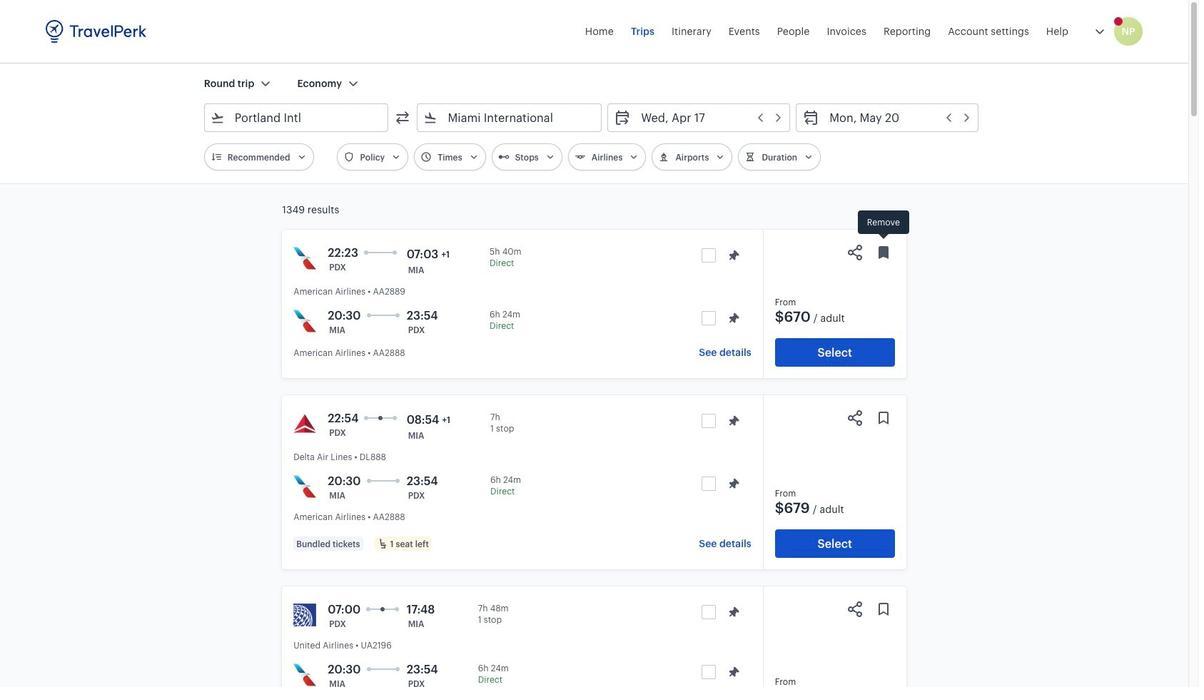 Task type: locate. For each thing, give the bounding box(es) containing it.
From search field
[[225, 106, 370, 129]]

0 vertical spatial american airlines image
[[294, 247, 317, 270]]

american airlines image down united airlines image
[[294, 664, 317, 687]]

united airlines image
[[294, 604, 317, 627]]

american airlines image up american airlines image
[[294, 247, 317, 270]]

2 american airlines image from the top
[[294, 476, 317, 499]]

american airlines image for united airlines image
[[294, 664, 317, 687]]

tooltip
[[859, 211, 910, 241]]

1 vertical spatial american airlines image
[[294, 476, 317, 499]]

american airlines image down delta air lines image on the bottom left of page
[[294, 476, 317, 499]]

3 american airlines image from the top
[[294, 664, 317, 687]]

american airlines image
[[294, 247, 317, 270], [294, 476, 317, 499], [294, 664, 317, 687]]

1 american airlines image from the top
[[294, 247, 317, 270]]

2 vertical spatial american airlines image
[[294, 664, 317, 687]]



Task type: describe. For each thing, give the bounding box(es) containing it.
american airlines image for delta air lines image on the bottom left of page
[[294, 476, 317, 499]]

delta air lines image
[[294, 413, 317, 436]]

To search field
[[438, 106, 583, 129]]

Depart field
[[632, 106, 784, 129]]

Return field
[[820, 106, 973, 129]]

american airlines image
[[294, 310, 317, 333]]



Task type: vqa. For each thing, say whether or not it's contained in the screenshot.
Move forward to switch to the next month. icon
no



